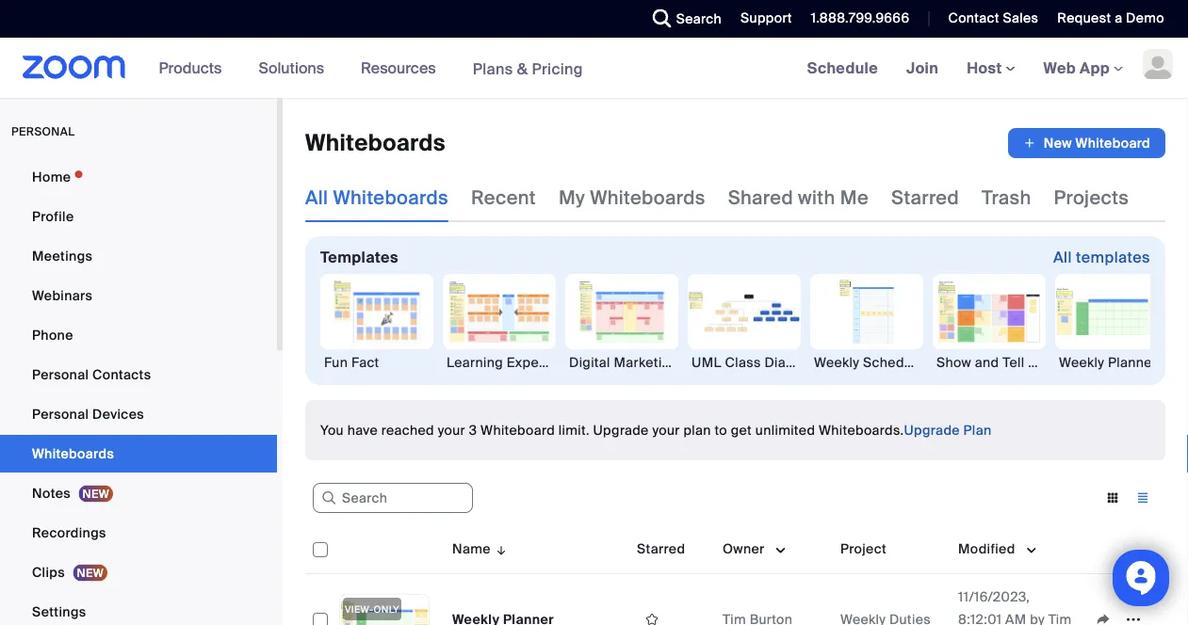Task type: vqa. For each thing, say whether or not it's contained in the screenshot.
unlimited
yes



Task type: locate. For each thing, give the bounding box(es) containing it.
1 horizontal spatial whiteboard
[[1076, 134, 1151, 152]]

plans & pricing link
[[473, 59, 583, 78], [473, 59, 583, 78]]

a inside 'button'
[[1058, 354, 1066, 371]]

0 horizontal spatial upgrade
[[593, 422, 649, 439]]

meetings link
[[0, 238, 277, 275]]

1 horizontal spatial weekly
[[1060, 354, 1105, 371]]

application
[[305, 525, 1166, 626], [1089, 606, 1159, 626]]

unlimited
[[756, 422, 816, 439]]

0 horizontal spatial with
[[799, 186, 836, 210]]

fun fact
[[324, 354, 380, 371]]

profile
[[32, 208, 74, 225]]

1 horizontal spatial a
[[1115, 9, 1123, 27]]

recordings
[[32, 525, 106, 542]]

your left 3
[[438, 422, 466, 439]]

name
[[453, 541, 491, 558]]

whiteboards down the personal devices
[[32, 445, 114, 463]]

digital marketing canvas
[[569, 354, 730, 371]]

get
[[731, 422, 752, 439]]

personal down personal contacts
[[32, 406, 89, 423]]

weekly left planner
[[1060, 354, 1105, 371]]

11/16/2023, 8:12:01 am by ti
[[959, 589, 1072, 626]]

1 horizontal spatial all
[[1054, 247, 1073, 267]]

personal for personal devices
[[32, 406, 89, 423]]

0 horizontal spatial starred
[[637, 541, 686, 558]]

0 vertical spatial all
[[305, 186, 328, 210]]

0 horizontal spatial your
[[438, 422, 466, 439]]

weekly planner element
[[1056, 354, 1169, 372]]

1 vertical spatial whiteboard
[[481, 422, 555, 439]]

0 vertical spatial starred
[[892, 186, 960, 210]]

1 weekly from the left
[[815, 354, 860, 371]]

1 vertical spatial all
[[1054, 247, 1073, 267]]

a
[[1115, 9, 1123, 27], [1058, 354, 1066, 371]]

0 horizontal spatial whiteboard
[[481, 422, 555, 439]]

1 horizontal spatial your
[[653, 422, 680, 439]]

starred inside tabs of all whiteboard page tab list
[[892, 186, 960, 210]]

whiteboard right 3
[[481, 422, 555, 439]]

0 horizontal spatial all
[[305, 186, 328, 210]]

only
[[374, 604, 400, 616]]

join
[[907, 58, 939, 78]]

0 vertical spatial with
[[799, 186, 836, 210]]

2 your from the left
[[653, 422, 680, 439]]

1 horizontal spatial with
[[1029, 354, 1055, 371]]

show
[[937, 354, 972, 371]]

all templates button
[[1054, 242, 1151, 272]]

0 vertical spatial whiteboard
[[1076, 134, 1151, 152]]

you have reached your 3 whiteboard limit. upgrade your plan to get unlimited whiteboards. upgrade plan
[[321, 422, 992, 439]]

request
[[1058, 9, 1112, 27]]

1 vertical spatial a
[[1058, 354, 1066, 371]]

starred inside application
[[637, 541, 686, 558]]

clips link
[[0, 554, 277, 592]]

1 vertical spatial schedule
[[863, 354, 924, 371]]

1 vertical spatial starred
[[637, 541, 686, 558]]

digital marketing canvas element
[[566, 354, 730, 372]]

all up templates
[[305, 186, 328, 210]]

new
[[1044, 134, 1073, 152]]

canvas inside digital marketing canvas element
[[682, 354, 730, 371]]

personal down phone
[[32, 366, 89, 384]]

my
[[559, 186, 585, 210]]

2 weekly from the left
[[1060, 354, 1105, 371]]

show and tell with a twist button
[[933, 274, 1102, 372]]

personal inside personal devices link
[[32, 406, 89, 423]]

webinars
[[32, 287, 93, 304]]

weekly up whiteboards.
[[815, 354, 860, 371]]

plans
[[473, 59, 513, 78]]

all inside tab list
[[305, 186, 328, 210]]

1 personal from the top
[[32, 366, 89, 384]]

starred
[[892, 186, 960, 210], [637, 541, 686, 558]]

a left "demo"
[[1115, 9, 1123, 27]]

2 canvas from the left
[[682, 354, 730, 371]]

web app
[[1044, 58, 1110, 78]]

click to star the whiteboard weekly planner image
[[637, 612, 667, 626]]

zoom logo image
[[23, 56, 126, 79]]

1 upgrade from the left
[[593, 422, 649, 439]]

0 vertical spatial schedule
[[808, 58, 879, 78]]

with inside tabs of all whiteboard page tab list
[[799, 186, 836, 210]]

clips
[[32, 564, 65, 582]]

join link
[[893, 38, 953, 98]]

schedule down 1.888.799.9666
[[808, 58, 879, 78]]

0 horizontal spatial a
[[1058, 354, 1066, 371]]

canvas inside learning experience canvas 'element'
[[583, 354, 631, 371]]

whiteboards up templates
[[333, 186, 449, 210]]

personal inside personal contacts "link"
[[32, 366, 89, 384]]

starred right me
[[892, 186, 960, 210]]

show and tell with a twist
[[937, 354, 1102, 371]]

0 horizontal spatial canvas
[[583, 354, 631, 371]]

whiteboard right new
[[1076, 134, 1151, 152]]

demo
[[1127, 9, 1165, 27]]

whiteboards inside 'link'
[[32, 445, 114, 463]]

your left plan
[[653, 422, 680, 439]]

profile link
[[0, 198, 277, 236]]

1 vertical spatial with
[[1029, 354, 1055, 371]]

1 horizontal spatial canvas
[[682, 354, 730, 371]]

owner
[[723, 541, 765, 558]]

banner
[[0, 38, 1189, 99]]

tabs of all whiteboard page tab list
[[305, 173, 1130, 222]]

settings link
[[0, 594, 277, 626]]

learning experience canvas
[[447, 354, 631, 371]]

learning experience canvas element
[[443, 354, 631, 372]]

whiteboards up all whiteboards
[[305, 129, 446, 158]]

with right tell
[[1029, 354, 1055, 371]]

with inside 'button'
[[1029, 354, 1055, 371]]

fact
[[352, 354, 380, 371]]

all for all whiteboards
[[305, 186, 328, 210]]

and
[[975, 354, 1000, 371]]

personal
[[32, 366, 89, 384], [32, 406, 89, 423]]

recordings link
[[0, 515, 277, 552]]

canvas
[[583, 354, 631, 371], [682, 354, 730, 371]]

limit.
[[559, 422, 590, 439]]

1 horizontal spatial upgrade
[[905, 422, 960, 439]]

by
[[1031, 611, 1045, 626]]

1 horizontal spatial starred
[[892, 186, 960, 210]]

list mode, selected image
[[1128, 490, 1159, 507]]

with left me
[[799, 186, 836, 210]]

1 canvas from the left
[[583, 354, 631, 371]]

Search text field
[[313, 484, 473, 514]]

upgrade left plan
[[905, 422, 960, 439]]

1 vertical spatial personal
[[32, 406, 89, 423]]

uml
[[692, 354, 722, 371]]

diagram
[[765, 354, 819, 371]]

whiteboard
[[1076, 134, 1151, 152], [481, 422, 555, 439]]

request a demo link
[[1044, 0, 1189, 38], [1058, 9, 1165, 27]]

schedule left the show
[[863, 354, 924, 371]]

contact sales link
[[935, 0, 1044, 38], [949, 9, 1039, 27]]

all inside button
[[1054, 247, 1073, 267]]

weekly schedule element
[[811, 354, 924, 372]]

app
[[1080, 58, 1110, 78]]

canvas for learning experience canvas
[[583, 354, 631, 371]]

2 personal from the top
[[32, 406, 89, 423]]

starred up "click to star the whiteboard weekly planner" icon
[[637, 541, 686, 558]]

weekly for weekly planner
[[1060, 354, 1105, 371]]

uml class diagram
[[692, 354, 819, 371]]

schedule
[[808, 58, 879, 78], [863, 354, 924, 371]]

a left twist
[[1058, 354, 1066, 371]]

experience
[[507, 354, 580, 371]]

1.888.799.9666 button
[[797, 0, 915, 38], [811, 9, 910, 27]]

share image
[[1089, 612, 1119, 626]]

weekly for weekly schedule
[[815, 354, 860, 371]]

schedule inside button
[[863, 354, 924, 371]]

0 vertical spatial personal
[[32, 366, 89, 384]]

with
[[799, 186, 836, 210], [1029, 354, 1055, 371]]

more options for weekly planner image
[[1119, 612, 1149, 626]]

product information navigation
[[145, 38, 598, 99]]

upgrade right limit.
[[593, 422, 649, 439]]

web app button
[[1044, 58, 1124, 78]]

contact sales
[[949, 9, 1039, 27]]

weekly
[[815, 354, 860, 371], [1060, 354, 1105, 371]]

all left templates
[[1054, 247, 1073, 267]]

trash
[[982, 186, 1032, 210]]

0 horizontal spatial weekly
[[815, 354, 860, 371]]

upgrade
[[593, 422, 649, 439], [905, 422, 960, 439]]

profile picture image
[[1144, 49, 1174, 79]]



Task type: describe. For each thing, give the bounding box(es) containing it.
digital
[[569, 354, 611, 371]]

home
[[32, 168, 71, 186]]

new whiteboard button
[[1009, 128, 1166, 158]]

webinars link
[[0, 277, 277, 315]]

&
[[517, 59, 528, 78]]

me
[[841, 186, 869, 210]]

marketing
[[614, 354, 679, 371]]

digital marketing canvas button
[[566, 274, 730, 372]]

fun fact button
[[321, 274, 434, 372]]

to
[[715, 422, 728, 439]]

1.888.799.9666 button up schedule link
[[811, 9, 910, 27]]

solutions button
[[259, 38, 333, 98]]

notes
[[32, 485, 71, 502]]

planner
[[1109, 354, 1158, 371]]

my whiteboards
[[559, 186, 706, 210]]

templates
[[1077, 247, 1151, 267]]

grid mode, not selected image
[[1098, 490, 1128, 507]]

contacts
[[92, 366, 151, 384]]

weekly schedule button
[[811, 274, 924, 372]]

you
[[321, 422, 344, 439]]

resources
[[361, 58, 436, 78]]

personal contacts
[[32, 366, 151, 384]]

settings
[[32, 604, 86, 621]]

plans & pricing
[[473, 59, 583, 78]]

products button
[[159, 38, 230, 98]]

resources button
[[361, 38, 445, 98]]

whiteboard inside button
[[1076, 134, 1151, 152]]

personal for personal contacts
[[32, 366, 89, 384]]

pricing
[[532, 59, 583, 78]]

learning
[[447, 354, 503, 371]]

weekly planner
[[1060, 354, 1158, 371]]

application containing name
[[305, 525, 1166, 626]]

search
[[677, 10, 722, 27]]

project
[[841, 541, 887, 558]]

upgrade plan button
[[905, 416, 992, 446]]

am
[[1006, 611, 1027, 626]]

3
[[469, 422, 477, 439]]

learning experience canvas button
[[443, 274, 631, 372]]

all whiteboards
[[305, 186, 449, 210]]

recent
[[471, 186, 536, 210]]

1.888.799.9666
[[811, 9, 910, 27]]

web
[[1044, 58, 1077, 78]]

personal devices link
[[0, 396, 277, 434]]

uml class diagram button
[[688, 274, 819, 372]]

solutions
[[259, 58, 324, 78]]

add image
[[1024, 134, 1037, 153]]

host
[[967, 58, 1006, 78]]

search button
[[639, 0, 727, 38]]

twist
[[1070, 354, 1102, 371]]

modified
[[959, 541, 1016, 558]]

fun fact element
[[321, 354, 434, 372]]

have
[[348, 422, 378, 439]]

all for all templates
[[1054, 247, 1073, 267]]

fun
[[324, 354, 348, 371]]

whiteboards.
[[819, 422, 905, 439]]

shared
[[728, 186, 794, 210]]

personal devices
[[32, 406, 144, 423]]

devices
[[92, 406, 144, 423]]

host button
[[967, 58, 1016, 78]]

schedule inside meetings navigation
[[808, 58, 879, 78]]

2 upgrade from the left
[[905, 422, 960, 439]]

show and tell with a twist element
[[933, 354, 1102, 372]]

weekly planner button
[[1056, 274, 1169, 372]]

11/16/2023,
[[959, 589, 1030, 606]]

8:12:01
[[959, 611, 1002, 626]]

arrow down image
[[491, 538, 508, 561]]

personal contacts link
[[0, 356, 277, 394]]

projects
[[1054, 186, 1130, 210]]

products
[[159, 58, 222, 78]]

templates
[[321, 247, 399, 267]]

whiteboards inside application
[[305, 129, 446, 158]]

notes link
[[0, 475, 277, 513]]

uml class diagram element
[[688, 354, 819, 372]]

schedule link
[[793, 38, 893, 98]]

reached
[[382, 422, 435, 439]]

view-only
[[345, 604, 400, 616]]

canvas for digital marketing canvas
[[682, 354, 730, 371]]

personal menu menu
[[0, 158, 277, 626]]

whiteboards link
[[0, 436, 277, 473]]

whiteboards right my
[[590, 186, 706, 210]]

1 your from the left
[[438, 422, 466, 439]]

banner containing products
[[0, 38, 1189, 99]]

contact
[[949, 9, 1000, 27]]

whiteboards application
[[305, 128, 1166, 158]]

shared with me
[[728, 186, 869, 210]]

plan
[[684, 422, 712, 439]]

weekly schedule
[[815, 354, 924, 371]]

plan
[[964, 422, 992, 439]]

1.888.799.9666 button up join
[[797, 0, 915, 38]]

phone link
[[0, 317, 277, 354]]

new whiteboard
[[1044, 134, 1151, 152]]

all templates
[[1054, 247, 1151, 267]]

personal
[[11, 124, 75, 139]]

meetings navigation
[[793, 38, 1189, 99]]

thumbnail of weekly planner image
[[340, 596, 429, 626]]

request a demo
[[1058, 9, 1165, 27]]

support
[[741, 9, 793, 27]]

0 vertical spatial a
[[1115, 9, 1123, 27]]

class
[[726, 354, 761, 371]]



